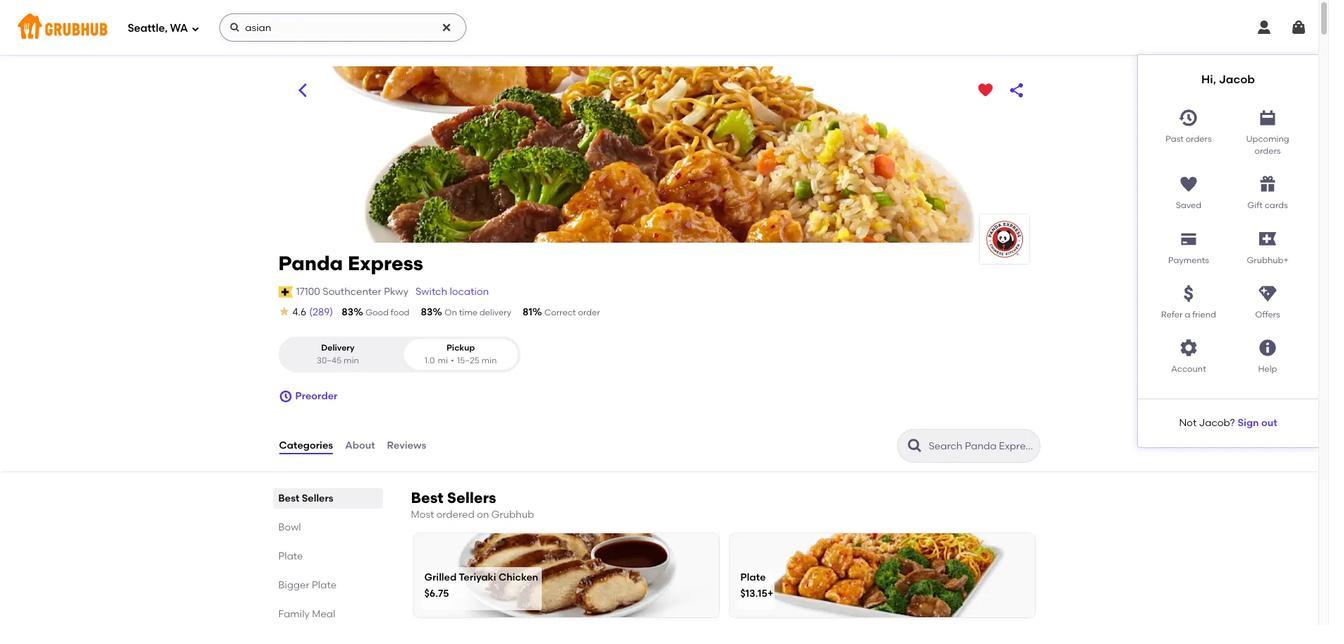 Task type: describe. For each thing, give the bounding box(es) containing it.
time
[[459, 308, 478, 318]]

family meal
[[278, 609, 336, 620]]

switch location
[[416, 286, 489, 298]]

pickup
[[447, 343, 475, 353]]

chicken
[[499, 572, 539, 584]]

most
[[411, 509, 434, 521]]

4.6
[[293, 306, 307, 318]]

good
[[366, 308, 389, 318]]

family
[[278, 609, 310, 620]]

southcenter
[[323, 286, 382, 298]]

$13.15
[[741, 588, 768, 600]]

wa
[[170, 22, 188, 34]]

•
[[451, 356, 454, 365]]

preorder
[[295, 390, 338, 402]]

30–45
[[317, 356, 342, 365]]

83 for good food
[[342, 306, 354, 318]]

friend
[[1193, 310, 1217, 320]]

pkwy
[[384, 286, 409, 298]]

svg image inside the preorder button
[[278, 390, 293, 404]]

grubhub
[[492, 509, 535, 521]]

main navigation navigation
[[0, 0, 1319, 447]]

on time delivery
[[445, 308, 512, 318]]

past
[[1166, 134, 1184, 144]]

$6.75
[[425, 588, 449, 600]]

83 for on time delivery
[[421, 306, 433, 318]]

on
[[477, 509, 489, 521]]

food
[[391, 308, 410, 318]]

past orders
[[1166, 134, 1212, 144]]

15–25
[[457, 356, 480, 365]]

search icon image
[[907, 438, 924, 455]]

seattle,
[[128, 22, 168, 34]]

preorder button
[[278, 384, 338, 409]]

gift cards
[[1248, 201, 1289, 211]]

saved restaurant image
[[977, 82, 994, 99]]

1 horizontal spatial plate
[[312, 580, 337, 592]]

best for best sellers
[[278, 493, 300, 505]]

bigger plate tab
[[278, 578, 377, 593]]

switch location button
[[415, 284, 490, 300]]

17100 southcenter pkwy button
[[296, 284, 409, 300]]

hi,
[[1202, 73, 1217, 86]]

seattle, wa
[[128, 22, 188, 34]]

categories button
[[278, 421, 334, 472]]

account link
[[1150, 333, 1229, 376]]

payments link
[[1150, 224, 1229, 267]]

bowl tab
[[278, 520, 377, 535]]

orders for upcoming orders
[[1255, 146, 1281, 156]]

meal
[[312, 609, 336, 620]]

delivery 30–45 min
[[317, 343, 359, 365]]

out
[[1262, 417, 1278, 429]]

best sellers tab
[[278, 491, 377, 506]]

not jacob ? sign out
[[1180, 417, 1278, 429]]

plate for plate
[[278, 551, 303, 563]]

sellers for best sellers most ordered on grubhub
[[447, 489, 497, 507]]

reviews
[[387, 440, 427, 452]]

best sellers most ordered on grubhub
[[411, 489, 535, 521]]

cards
[[1265, 201, 1289, 211]]

bowl
[[278, 522, 301, 534]]

svg image inside upcoming orders link
[[1259, 108, 1278, 127]]

ordered
[[437, 509, 475, 521]]

grilled teriyaki chicken $6.75
[[425, 572, 539, 600]]

gift
[[1248, 201, 1263, 211]]

svg image for offers
[[1259, 284, 1278, 304]]

svg image inside saved link
[[1180, 175, 1199, 194]]

payments
[[1169, 255, 1210, 265]]

hi, jacob
[[1202, 73, 1256, 86]]

a
[[1185, 310, 1191, 320]]

offers link
[[1229, 278, 1308, 322]]

Search Panda Express search field
[[928, 440, 1036, 453]]

reviews button
[[387, 421, 427, 472]]

best sellers
[[278, 493, 334, 505]]

svg image for account
[[1180, 338, 1199, 358]]

order
[[578, 308, 600, 318]]

past orders link
[[1150, 102, 1229, 158]]

svg image for help
[[1259, 338, 1278, 358]]

option group containing delivery 30–45 min
[[278, 337, 521, 373]]

bigger
[[278, 580, 310, 592]]

pickup 1.0 mi • 15–25 min
[[425, 343, 497, 365]]

min inside pickup 1.0 mi • 15–25 min
[[482, 356, 497, 365]]



Task type: locate. For each thing, give the bounding box(es) containing it.
svg image for gift cards
[[1259, 175, 1278, 194]]

good food
[[366, 308, 410, 318]]

1 horizontal spatial 83
[[421, 306, 433, 318]]

upcoming
[[1247, 134, 1290, 144]]

not
[[1180, 417, 1197, 429]]

83
[[342, 306, 354, 318], [421, 306, 433, 318]]

refer a friend button
[[1150, 278, 1229, 322]]

sellers up bowl tab on the bottom
[[302, 493, 334, 505]]

1 vertical spatial orders
[[1255, 146, 1281, 156]]

grubhub+ button
[[1229, 224, 1308, 267]]

jacob right not
[[1200, 417, 1231, 429]]

jacob for hi,
[[1220, 73, 1256, 86]]

0 horizontal spatial sellers
[[302, 493, 334, 505]]

panda
[[278, 251, 343, 275]]

subscription pass image
[[278, 286, 293, 298]]

2 min from the left
[[482, 356, 497, 365]]

grubhub+
[[1248, 255, 1289, 265]]

family meal tab
[[278, 607, 377, 622]]

panda express
[[278, 251, 423, 275]]

0 vertical spatial jacob
[[1220, 73, 1256, 86]]

best for best sellers most ordered on grubhub
[[411, 489, 444, 507]]

plate for plate $13.15 +
[[741, 572, 766, 584]]

about button
[[345, 421, 376, 472]]

delivery
[[480, 308, 512, 318]]

best
[[411, 489, 444, 507], [278, 493, 300, 505]]

(289)
[[309, 306, 333, 318]]

saved
[[1177, 201, 1202, 211]]

17100 southcenter pkwy
[[296, 286, 409, 298]]

1 horizontal spatial orders
[[1255, 146, 1281, 156]]

offers
[[1256, 310, 1281, 320]]

+
[[768, 588, 774, 600]]

plate
[[278, 551, 303, 563], [741, 572, 766, 584], [312, 580, 337, 592]]

delivery
[[321, 343, 355, 353]]

about
[[345, 440, 375, 452]]

upcoming orders
[[1247, 134, 1290, 156]]

orders
[[1186, 134, 1212, 144], [1255, 146, 1281, 156]]

svg image inside refer a friend button
[[1180, 284, 1199, 304]]

min right 15–25
[[482, 356, 497, 365]]

17100
[[296, 286, 320, 298]]

svg image
[[1291, 19, 1308, 36], [229, 22, 240, 33], [441, 22, 452, 33], [1259, 108, 1278, 127], [1180, 175, 1199, 194], [1180, 229, 1199, 249], [278, 306, 290, 317], [278, 390, 293, 404]]

sign
[[1239, 417, 1260, 429]]

jacob for not
[[1200, 417, 1231, 429]]

min
[[344, 356, 359, 365], [482, 356, 497, 365]]

best inside tab
[[278, 493, 300, 505]]

best up most
[[411, 489, 444, 507]]

plate $13.15 +
[[741, 572, 774, 600]]

best inside best sellers most ordered on grubhub
[[411, 489, 444, 507]]

min inside delivery 30–45 min
[[344, 356, 359, 365]]

help
[[1259, 365, 1278, 374]]

location
[[450, 286, 489, 298]]

83 down switch
[[421, 306, 433, 318]]

min down delivery
[[344, 356, 359, 365]]

Search for food, convenience, alcohol... search field
[[219, 13, 466, 42]]

orders inside upcoming orders
[[1255, 146, 1281, 156]]

sellers for best sellers
[[302, 493, 334, 505]]

jacob
[[1220, 73, 1256, 86], [1200, 417, 1231, 429]]

account
[[1172, 365, 1207, 374]]

upcoming orders link
[[1229, 102, 1308, 158]]

0 horizontal spatial best
[[278, 493, 300, 505]]

0 horizontal spatial plate
[[278, 551, 303, 563]]

plate tab
[[278, 549, 377, 564]]

grubhub plus flag logo image
[[1260, 232, 1277, 246]]

grilled
[[425, 572, 457, 584]]

caret left icon image
[[294, 82, 311, 99]]

gift cards link
[[1229, 169, 1308, 212]]

mi
[[438, 356, 448, 365]]

svg image
[[1256, 19, 1273, 36], [191, 24, 199, 33], [1180, 108, 1199, 127], [1259, 175, 1278, 194], [1180, 284, 1199, 304], [1259, 284, 1278, 304], [1180, 338, 1199, 358], [1259, 338, 1278, 358]]

plate up $13.15
[[741, 572, 766, 584]]

1 vertical spatial jacob
[[1200, 417, 1231, 429]]

svg image inside offers link
[[1259, 284, 1278, 304]]

help button
[[1229, 333, 1308, 376]]

?
[[1231, 417, 1236, 429]]

teriyaki
[[459, 572, 496, 584]]

sign out button
[[1239, 411, 1278, 436]]

sellers inside best sellers most ordered on grubhub
[[447, 489, 497, 507]]

1 horizontal spatial best
[[411, 489, 444, 507]]

1 horizontal spatial min
[[482, 356, 497, 365]]

refer a friend
[[1162, 310, 1217, 320]]

share icon image
[[1008, 82, 1025, 99]]

orders down upcoming
[[1255, 146, 1281, 156]]

1 min from the left
[[344, 356, 359, 365]]

0 horizontal spatial 83
[[342, 306, 354, 318]]

2 83 from the left
[[421, 306, 433, 318]]

option group
[[278, 337, 521, 373]]

best up bowl
[[278, 493, 300, 505]]

bigger plate
[[278, 580, 337, 592]]

sellers inside tab
[[302, 493, 334, 505]]

svg image inside account link
[[1180, 338, 1199, 358]]

sellers
[[447, 489, 497, 507], [302, 493, 334, 505]]

sellers up on
[[447, 489, 497, 507]]

plate inside plate $13.15 +
[[741, 572, 766, 584]]

saved restaurant button
[[973, 78, 998, 103]]

refer
[[1162, 310, 1183, 320]]

correct order
[[545, 308, 600, 318]]

0 horizontal spatial min
[[344, 356, 359, 365]]

81
[[523, 306, 533, 318]]

svg image inside payments link
[[1180, 229, 1199, 249]]

83 down the 17100 southcenter pkwy button
[[342, 306, 354, 318]]

1.0
[[425, 356, 435, 365]]

express
[[348, 251, 423, 275]]

2 horizontal spatial plate
[[741, 572, 766, 584]]

switch
[[416, 286, 448, 298]]

correct
[[545, 308, 576, 318]]

orders for past orders
[[1186, 134, 1212, 144]]

1 horizontal spatial sellers
[[447, 489, 497, 507]]

0 vertical spatial orders
[[1186, 134, 1212, 144]]

1 83 from the left
[[342, 306, 354, 318]]

categories
[[279, 440, 333, 452]]

svg image for past orders
[[1180, 108, 1199, 127]]

jacob right "hi,"
[[1220, 73, 1256, 86]]

plate down bowl
[[278, 551, 303, 563]]

svg image inside help button
[[1259, 338, 1278, 358]]

orders right past
[[1186, 134, 1212, 144]]

saved link
[[1150, 169, 1229, 212]]

panda express logo image
[[980, 215, 1030, 264]]

0 horizontal spatial orders
[[1186, 134, 1212, 144]]

svg image inside gift cards link
[[1259, 175, 1278, 194]]

svg image inside past orders link
[[1180, 108, 1199, 127]]

svg image for refer a friend
[[1180, 284, 1199, 304]]

plate up meal
[[312, 580, 337, 592]]

on
[[445, 308, 457, 318]]



Task type: vqa. For each thing, say whether or not it's contained in the screenshot.
Forget
no



